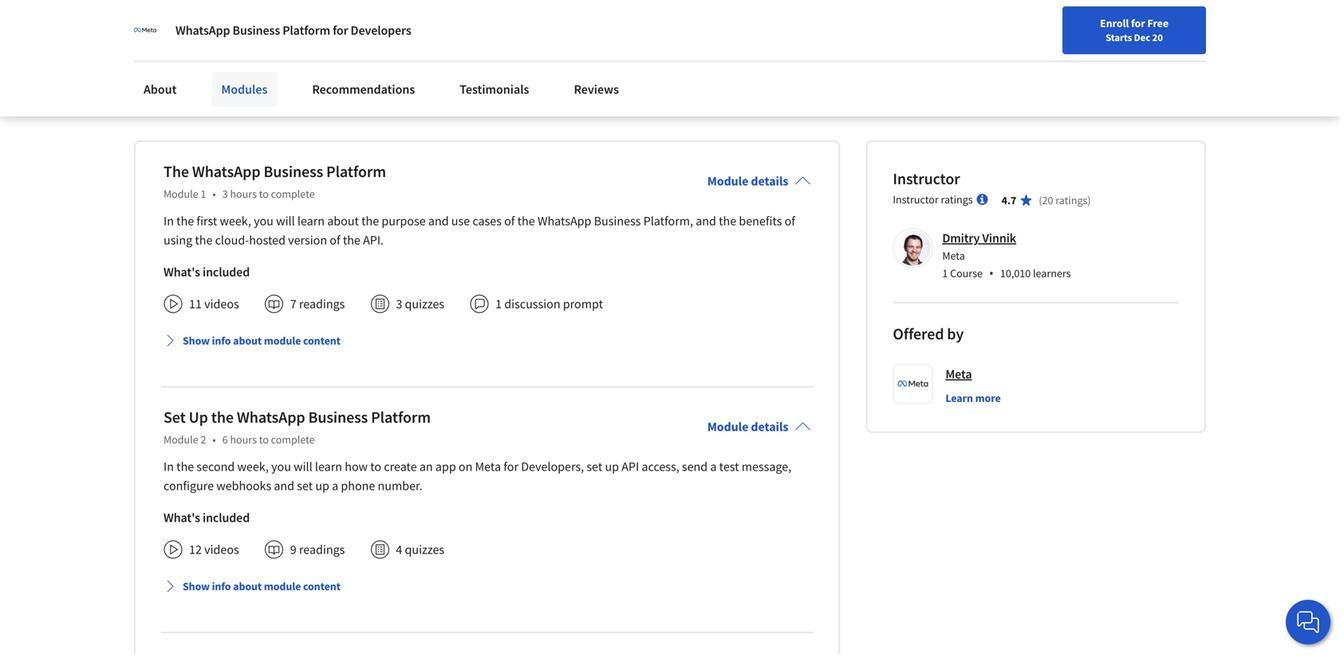 Task type: locate. For each thing, give the bounding box(es) containing it.
module down 7 on the left of the page
[[264, 334, 301, 348]]

the inside set up the whatsapp business platform module 2 • 6 hours to complete
[[211, 407, 234, 427]]

meta image
[[134, 19, 156, 41]]

and right platform,
[[696, 213, 716, 229]]

about
[[327, 213, 359, 229], [233, 334, 262, 348], [233, 579, 262, 594]]

2 vertical spatial platform
[[371, 407, 431, 427]]

show info about module content button
[[157, 326, 347, 355], [157, 572, 347, 601]]

modules link
[[212, 72, 277, 107]]

readings right 9
[[299, 542, 345, 558]]

2 vertical spatial to
[[370, 459, 381, 475]]

of right benefits
[[785, 213, 795, 229]]

info down 12 videos
[[212, 579, 231, 594]]

0 vertical spatial show info about module content
[[183, 334, 341, 348]]

business up version
[[264, 162, 323, 182]]

2 readings from the top
[[299, 542, 345, 558]]

1 vertical spatial you
[[271, 459, 291, 475]]

0 horizontal spatial up
[[315, 478, 329, 494]]

of
[[504, 213, 515, 229], [785, 213, 795, 229], [330, 232, 340, 248]]

1 vertical spatial about
[[233, 334, 262, 348]]

0 vertical spatial readings
[[299, 296, 345, 312]]

will for platform
[[276, 213, 295, 229]]

1 quizzes from the top
[[405, 296, 444, 312]]

0 vertical spatial 20
[[1152, 31, 1163, 44]]

1 included from the top
[[203, 264, 250, 280]]

None search field
[[227, 10, 610, 42]]

1 vertical spatial learn
[[315, 459, 342, 475]]

2 horizontal spatial 1
[[942, 266, 948, 281]]

1 vertical spatial platform
[[326, 162, 386, 182]]

0 vertical spatial show info about module content button
[[157, 326, 347, 355]]

will down set up the whatsapp business platform module 2 • 6 hours to complete
[[294, 459, 312, 475]]

will up hosted
[[276, 213, 295, 229]]

what's for set
[[164, 510, 200, 526]]

show down 11
[[183, 334, 210, 348]]

for left developers,
[[504, 459, 519, 475]]

module details up test
[[707, 419, 788, 435]]

learners
[[1033, 266, 1071, 281]]

0 horizontal spatial 1
[[201, 187, 206, 201]]

about link
[[134, 72, 186, 107]]

details up benefits
[[751, 173, 788, 189]]

readings right 7 on the left of the page
[[299, 296, 345, 312]]

0 vertical spatial 3
[[222, 187, 228, 201]]

0 horizontal spatial 20
[[1042, 193, 1053, 208]]

content down 9 readings
[[303, 579, 341, 594]]

ratings right (
[[1056, 193, 1088, 208]]

offered
[[893, 324, 944, 344]]

• left 10,010
[[989, 265, 994, 282]]

1 inside the whatsapp business platform module 1 • 3 hours to complete
[[201, 187, 206, 201]]

0 vertical spatial will
[[276, 213, 295, 229]]

2 vertical spatial 1
[[495, 296, 502, 312]]

learn
[[946, 391, 973, 405]]

up left api
[[605, 459, 619, 475]]

included for the
[[203, 510, 250, 526]]

how
[[345, 459, 368, 475]]

1 horizontal spatial ratings
[[1056, 193, 1088, 208]]

included
[[203, 264, 250, 280], [203, 510, 250, 526]]

show info about module content for module
[[183, 334, 341, 348]]

1 vertical spatial in
[[164, 459, 174, 475]]

1 vertical spatial readings
[[299, 542, 345, 558]]

1 vertical spatial up
[[315, 478, 329, 494]]

1 vertical spatial show
[[183, 579, 210, 594]]

1 what's from the top
[[164, 264, 200, 280]]

0 vertical spatial to
[[259, 187, 269, 201]]

0 vertical spatial info
[[212, 334, 231, 348]]

1 vertical spatial instructor
[[893, 192, 939, 207]]

1 horizontal spatial 3
[[396, 296, 402, 312]]

videos right 12
[[204, 542, 239, 558]]

the
[[176, 213, 194, 229], [361, 213, 379, 229], [517, 213, 535, 229], [719, 213, 736, 229], [195, 232, 213, 248], [343, 232, 360, 248], [211, 407, 234, 427], [176, 459, 194, 475]]

whatsapp right cases
[[538, 213, 591, 229]]

the left api.
[[343, 232, 360, 248]]

will inside in the second week, you will learn how to create an app on meta for developers, set up api access, send a test message, configure webhooks and set up a phone number.
[[294, 459, 312, 475]]

info
[[212, 334, 231, 348], [212, 579, 231, 594]]

whatsapp inside set up the whatsapp business platform module 2 • 6 hours to complete
[[237, 407, 305, 427]]

2 complete from the top
[[271, 433, 315, 447]]

number.
[[378, 478, 423, 494]]

0 vertical spatial what's included
[[164, 264, 250, 280]]

0 vertical spatial included
[[203, 264, 250, 280]]

show info about module content down 9
[[183, 579, 341, 594]]

first
[[197, 213, 217, 229]]

1 vertical spatial show info about module content
[[183, 579, 341, 594]]

what's down using
[[164, 264, 200, 280]]

2 in from the top
[[164, 459, 174, 475]]

2 content from the top
[[303, 579, 341, 594]]

hours inside set up the whatsapp business platform module 2 • 6 hours to complete
[[230, 433, 257, 447]]

•
[[213, 187, 216, 201], [989, 265, 994, 282], [213, 433, 216, 447]]

quizzes
[[405, 296, 444, 312], [405, 542, 444, 558]]

instructor up dmitry vinnik icon on the top right of page
[[893, 192, 939, 207]]

details up message,
[[751, 419, 788, 435]]

second
[[197, 459, 235, 475]]

version
[[288, 232, 327, 248]]

the up configure at left bottom
[[176, 459, 194, 475]]

you inside in the second week, you will learn how to create an app on meta for developers, set up api access, send a test message, configure webhooks and set up a phone number.
[[271, 459, 291, 475]]

show down 12
[[183, 579, 210, 594]]

dec
[[1134, 31, 1150, 44]]

show info about module content down 7 on the left of the page
[[183, 334, 341, 348]]

1 in from the top
[[164, 213, 174, 229]]

info down 11 videos
[[212, 334, 231, 348]]

hours
[[230, 187, 257, 201], [230, 433, 257, 447]]

week, inside in the second week, you will learn how to create an app on meta for developers, set up api access, send a test message, configure webhooks and set up a phone number.
[[237, 459, 269, 475]]

2 module details from the top
[[707, 419, 788, 435]]

0 vertical spatial about
[[327, 213, 359, 229]]

1 vertical spatial info
[[212, 579, 231, 594]]

1 vertical spatial show info about module content button
[[157, 572, 347, 601]]

2 show info about module content from the top
[[183, 579, 341, 594]]

instructor up instructor ratings
[[893, 169, 960, 189]]

the
[[164, 162, 189, 182]]

to right how
[[370, 459, 381, 475]]

vinnik
[[982, 230, 1016, 246]]

1 module from the top
[[264, 334, 301, 348]]

1 vertical spatial details
[[751, 419, 788, 435]]

1 vertical spatial week,
[[237, 459, 269, 475]]

to inside set up the whatsapp business platform module 2 • 6 hours to complete
[[259, 433, 269, 447]]

instructor for instructor
[[893, 169, 960, 189]]

in inside in the first week, you will learn about the purpose and use cases of the whatsapp business platform, and the benefits of using the cloud-hosted version of the api.
[[164, 213, 174, 229]]

ratings
[[941, 192, 973, 207], [1056, 193, 1088, 208]]

you up "webhooks" at the left bottom of page
[[271, 459, 291, 475]]

module down the
[[164, 187, 198, 201]]

1 vertical spatial complete
[[271, 433, 315, 447]]

2 included from the top
[[203, 510, 250, 526]]

hours right 6
[[230, 433, 257, 447]]

in up configure at left bottom
[[164, 459, 174, 475]]

2 details from the top
[[751, 419, 788, 435]]

9
[[290, 542, 296, 558]]

2 module from the top
[[264, 579, 301, 594]]

webhooks
[[216, 478, 271, 494]]

module
[[264, 334, 301, 348], [264, 579, 301, 594]]

you inside in the first week, you will learn about the purpose and use cases of the whatsapp business platform, and the benefits of using the cloud-hosted version of the api.
[[254, 213, 274, 229]]

1 horizontal spatial a
[[710, 459, 717, 475]]

0 vertical spatial meta
[[942, 249, 965, 263]]

2 videos from the top
[[204, 542, 239, 558]]

0 vertical spatial details
[[751, 173, 788, 189]]

• up first at left
[[213, 187, 216, 201]]

1 complete from the top
[[271, 187, 315, 201]]

business up how
[[308, 407, 368, 427]]

in up using
[[164, 213, 174, 229]]

a left phone
[[332, 478, 338, 494]]

2 hours from the top
[[230, 433, 257, 447]]

7
[[290, 296, 296, 312]]

complete inside the whatsapp business platform module 1 • 3 hours to complete
[[271, 187, 315, 201]]

1 content from the top
[[303, 334, 341, 348]]

complete inside set up the whatsapp business platform module 2 • 6 hours to complete
[[271, 433, 315, 447]]

module for business
[[264, 579, 301, 594]]

whatsapp right up
[[237, 407, 305, 427]]

set left phone
[[297, 478, 313, 494]]

what's included up 11 videos
[[164, 264, 250, 280]]

content for platform
[[303, 334, 341, 348]]

show for up
[[183, 579, 210, 594]]

learn inside in the second week, you will learn how to create an app on meta for developers, set up api access, send a test message, configure webhooks and set up a phone number.
[[315, 459, 342, 475]]

1 vertical spatial will
[[294, 459, 312, 475]]

readings
[[299, 296, 345, 312], [299, 542, 345, 558]]

enroll for free starts dec 20
[[1100, 16, 1169, 44]]

week, up cloud-
[[220, 213, 251, 229]]

in
[[164, 213, 174, 229], [164, 459, 174, 475]]

• inside the whatsapp business platform module 1 • 3 hours to complete
[[213, 187, 216, 201]]

1 videos from the top
[[204, 296, 239, 312]]

you up hosted
[[254, 213, 274, 229]]

of right cases
[[504, 213, 515, 229]]

20 right 4.7
[[1042, 193, 1053, 208]]

business inside the whatsapp business platform module 1 • 3 hours to complete
[[264, 162, 323, 182]]

1 up first at left
[[201, 187, 206, 201]]

1 vertical spatial quizzes
[[405, 542, 444, 558]]

module inside set up the whatsapp business platform module 2 • 6 hours to complete
[[164, 433, 198, 447]]

for
[[1131, 16, 1145, 30], [333, 22, 348, 38], [504, 459, 519, 475]]

2 info from the top
[[212, 579, 231, 594]]

hosted
[[249, 232, 286, 248]]

course
[[950, 266, 983, 281]]

0 vertical spatial up
[[605, 459, 619, 475]]

instructor
[[893, 169, 960, 189], [893, 192, 939, 207]]

12 videos
[[189, 542, 239, 558]]

1 horizontal spatial for
[[504, 459, 519, 475]]

0 vertical spatial complete
[[271, 187, 315, 201]]

1 horizontal spatial of
[[504, 213, 515, 229]]

2 horizontal spatial for
[[1131, 16, 1145, 30]]

week, inside in the first week, you will learn about the purpose and use cases of the whatsapp business platform, and the benefits of using the cloud-hosted version of the api.
[[220, 213, 251, 229]]

in for the whatsapp business platform
[[164, 213, 174, 229]]

meta down dmitry
[[942, 249, 965, 263]]

1 vertical spatial 1
[[942, 266, 948, 281]]

1 what's included from the top
[[164, 264, 250, 280]]

2 show from the top
[[183, 579, 210, 594]]

phone
[[341, 478, 375, 494]]

and
[[428, 213, 449, 229], [696, 213, 716, 229], [274, 478, 294, 494]]

1 vertical spatial what's
[[164, 510, 200, 526]]

• inside dmitry vinnik meta 1 course • 10,010 learners
[[989, 265, 994, 282]]

0 vertical spatial week,
[[220, 213, 251, 229]]

1 show info about module content button from the top
[[157, 326, 347, 355]]

0 vertical spatial 1
[[201, 187, 206, 201]]

to right 6
[[259, 433, 269, 447]]

info for whatsapp
[[212, 334, 231, 348]]

0 vertical spatial in
[[164, 213, 174, 229]]

platform inside set up the whatsapp business platform module 2 • 6 hours to complete
[[371, 407, 431, 427]]

1 vertical spatial included
[[203, 510, 250, 526]]

0 vertical spatial show
[[183, 334, 210, 348]]

testimonials link
[[450, 72, 539, 107]]

20
[[1152, 31, 1163, 44], [1042, 193, 1053, 208]]

business
[[233, 22, 280, 38], [264, 162, 323, 182], [594, 213, 641, 229], [308, 407, 368, 427]]

set
[[587, 459, 602, 475], [297, 478, 313, 494]]

up
[[605, 459, 619, 475], [315, 478, 329, 494]]

about down 12 videos
[[233, 579, 262, 594]]

platform up create at the left bottom of the page
[[371, 407, 431, 427]]

0 horizontal spatial set
[[297, 478, 313, 494]]

and right "webhooks" at the left bottom of page
[[274, 478, 294, 494]]

week, up "webhooks" at the left bottom of page
[[237, 459, 269, 475]]

1 vertical spatial 20
[[1042, 193, 1053, 208]]

learn
[[297, 213, 325, 229], [315, 459, 342, 475]]

whatsapp inside in the first week, you will learn about the purpose and use cases of the whatsapp business platform, and the benefits of using the cloud-hosted version of the api.
[[538, 213, 591, 229]]

benefits
[[739, 213, 782, 229]]

1 info from the top
[[212, 334, 231, 348]]

1 vertical spatial videos
[[204, 542, 239, 558]]

0 vertical spatial instructor
[[893, 169, 960, 189]]

• inside set up the whatsapp business platform module 2 • 6 hours to complete
[[213, 433, 216, 447]]

what's
[[164, 264, 200, 280], [164, 510, 200, 526]]

module down 9
[[264, 579, 301, 594]]

0 horizontal spatial 3
[[222, 187, 228, 201]]

content down 7 readings
[[303, 334, 341, 348]]

2 vertical spatial •
[[213, 433, 216, 447]]

will inside in the first week, you will learn about the purpose and use cases of the whatsapp business platform, and the benefits of using the cloud-hosted version of the api.
[[276, 213, 295, 229]]

to
[[259, 187, 269, 201], [259, 433, 269, 447], [370, 459, 381, 475]]

hours inside the whatsapp business platform module 1 • 3 hours to complete
[[230, 187, 257, 201]]

1 vertical spatial hours
[[230, 433, 257, 447]]

the up 6
[[211, 407, 234, 427]]

discussion
[[504, 296, 560, 312]]

2 instructor from the top
[[893, 192, 939, 207]]

0 vertical spatial learn
[[297, 213, 325, 229]]

in the second week, you will learn how to create an app on meta for developers, set up api access, send a test message, configure webhooks and set up a phone number.
[[164, 459, 791, 494]]

0 vertical spatial module details
[[707, 173, 788, 189]]

0 vertical spatial quizzes
[[405, 296, 444, 312]]

0 vertical spatial content
[[303, 334, 341, 348]]

hours up cloud-
[[230, 187, 257, 201]]

0 vertical spatial a
[[710, 459, 717, 475]]

for up dec
[[1131, 16, 1145, 30]]

complete
[[271, 187, 315, 201], [271, 433, 315, 447]]

show info about module content button down 12 videos
[[157, 572, 347, 601]]

1 instructor from the top
[[893, 169, 960, 189]]

and left use at the top of page
[[428, 213, 449, 229]]

1 horizontal spatial up
[[605, 459, 619, 475]]

1 vertical spatial module details
[[707, 419, 788, 435]]

0 vertical spatial module
[[264, 334, 301, 348]]

to up hosted
[[259, 187, 269, 201]]

complete up "webhooks" at the left bottom of page
[[271, 433, 315, 447]]

about left purpose
[[327, 213, 359, 229]]

by
[[947, 324, 964, 344]]

2 what's included from the top
[[164, 510, 250, 526]]

1 details from the top
[[751, 173, 788, 189]]

whatsapp right the
[[192, 162, 260, 182]]

modules
[[221, 81, 268, 97]]

cloud-
[[215, 232, 249, 248]]

a left test
[[710, 459, 717, 475]]

show info about module content button down 11 videos
[[157, 326, 347, 355]]

1 readings from the top
[[299, 296, 345, 312]]

whatsapp inside the whatsapp business platform module 1 • 3 hours to complete
[[192, 162, 260, 182]]

20 down free
[[1152, 31, 1163, 44]]

0 vertical spatial set
[[587, 459, 602, 475]]

2 horizontal spatial of
[[785, 213, 795, 229]]

complete up version
[[271, 187, 315, 201]]

videos
[[204, 296, 239, 312], [204, 542, 239, 558]]

3
[[222, 187, 228, 201], [396, 296, 402, 312]]

recommendations link
[[303, 72, 425, 107]]

2 show info about module content button from the top
[[157, 572, 347, 601]]

platform left developers
[[283, 22, 330, 38]]

will
[[276, 213, 295, 229], [294, 459, 312, 475]]

what's included for whatsapp
[[164, 264, 250, 280]]

1 left course
[[942, 266, 948, 281]]

you
[[254, 213, 274, 229], [271, 459, 291, 475]]

platform up purpose
[[326, 162, 386, 182]]

0 vertical spatial hours
[[230, 187, 257, 201]]

business left platform,
[[594, 213, 641, 229]]

dmitry vinnik image
[[895, 231, 930, 266]]

use
[[451, 213, 470, 229]]

up left phone
[[315, 478, 329, 494]]

1 hours from the top
[[230, 187, 257, 201]]

0 horizontal spatial and
[[274, 478, 294, 494]]

0 vertical spatial •
[[213, 187, 216, 201]]

enroll
[[1100, 16, 1129, 30]]

about inside in the first week, you will learn about the purpose and use cases of the whatsapp business platform, and the benefits of using the cloud-hosted version of the api.
[[327, 213, 359, 229]]

videos for whatsapp
[[204, 296, 239, 312]]

2 quizzes from the top
[[405, 542, 444, 558]]

in inside in the second week, you will learn how to create an app on meta for developers, set up api access, send a test message, configure webhooks and set up a phone number.
[[164, 459, 174, 475]]

a
[[710, 459, 717, 475], [332, 478, 338, 494]]

learn for platform
[[297, 213, 325, 229]]

0 vertical spatial videos
[[204, 296, 239, 312]]

1 show from the top
[[183, 334, 210, 348]]

meta right 'on'
[[475, 459, 501, 475]]

1 show info about module content from the top
[[183, 334, 341, 348]]

• left 6
[[213, 433, 216, 447]]

details
[[751, 173, 788, 189], [751, 419, 788, 435]]

an
[[419, 459, 433, 475]]

set left api
[[587, 459, 602, 475]]

module left the 2
[[164, 433, 198, 447]]

videos right 11
[[204, 296, 239, 312]]

english
[[1034, 18, 1073, 34]]

1 vertical spatial module
[[264, 579, 301, 594]]

learn left how
[[315, 459, 342, 475]]

meta
[[942, 249, 965, 263], [946, 366, 972, 382], [475, 459, 501, 475]]

show
[[183, 334, 210, 348], [183, 579, 210, 594]]

1 left discussion
[[495, 296, 502, 312]]

0 horizontal spatial a
[[332, 478, 338, 494]]

1 module details from the top
[[707, 173, 788, 189]]

included down cloud-
[[203, 264, 250, 280]]

learn up version
[[297, 213, 325, 229]]

1 vertical spatial to
[[259, 433, 269, 447]]

meta up learn
[[946, 366, 972, 382]]

what's down configure at left bottom
[[164, 510, 200, 526]]

module details up benefits
[[707, 173, 788, 189]]

api
[[622, 459, 639, 475]]

0 vertical spatial what's
[[164, 264, 200, 280]]

1 vertical spatial a
[[332, 478, 338, 494]]

you for business
[[254, 213, 274, 229]]

1
[[201, 187, 206, 201], [942, 266, 948, 281], [495, 296, 502, 312]]

1 horizontal spatial 20
[[1152, 31, 1163, 44]]

for left developers
[[333, 22, 348, 38]]

of right version
[[330, 232, 340, 248]]

1 vertical spatial content
[[303, 579, 341, 594]]

1 horizontal spatial 1
[[495, 296, 502, 312]]

1 vertical spatial what's included
[[164, 510, 250, 526]]

what's included up 12 videos
[[164, 510, 250, 526]]

1 horizontal spatial set
[[587, 459, 602, 475]]

1 vertical spatial •
[[989, 265, 994, 282]]

module inside the whatsapp business platform module 1 • 3 hours to complete
[[164, 187, 198, 201]]

10,010
[[1000, 266, 1031, 281]]

learn inside in the first week, you will learn about the purpose and use cases of the whatsapp business platform, and the benefits of using the cloud-hosted version of the api.
[[297, 213, 325, 229]]

about down 11 videos
[[233, 334, 262, 348]]

included up 12 videos
[[203, 510, 250, 526]]

dmitry
[[942, 230, 980, 246]]

2 vertical spatial about
[[233, 579, 262, 594]]

2 what's from the top
[[164, 510, 200, 526]]

show info about module content
[[183, 334, 341, 348], [183, 579, 341, 594]]

0 vertical spatial you
[[254, 213, 274, 229]]

show for whatsapp
[[183, 334, 210, 348]]

ratings up dmitry
[[941, 192, 973, 207]]

2 vertical spatial meta
[[475, 459, 501, 475]]

content for whatsapp
[[303, 579, 341, 594]]



Task type: vqa. For each thing, say whether or not it's contained in the screenshot.
innovators on the left bottom of page
no



Task type: describe. For each thing, give the bounding box(es) containing it.
up
[[189, 407, 208, 427]]

meta inside in the second week, you will learn how to create an app on meta for developers, set up api access, send a test message, configure webhooks and set up a phone number.
[[475, 459, 501, 475]]

show notifications image
[[1125, 20, 1144, 39]]

9 readings
[[290, 542, 345, 558]]

offered by
[[893, 324, 964, 344]]

module details for set up the whatsapp business platform
[[707, 419, 788, 435]]

details for set up the whatsapp business platform
[[751, 419, 788, 435]]

business up modules
[[233, 22, 280, 38]]

business inside in the first week, you will learn about the purpose and use cases of the whatsapp business platform, and the benefits of using the cloud-hosted version of the api.
[[594, 213, 641, 229]]

starts
[[1106, 31, 1132, 44]]

for inside in the second week, you will learn how to create an app on meta for developers, set up api access, send a test message, configure webhooks and set up a phone number.
[[504, 459, 519, 475]]

learn more
[[946, 391, 1001, 405]]

the whatsapp business platform module 1 • 3 hours to complete
[[164, 162, 386, 201]]

)
[[1088, 193, 1091, 208]]

4.7
[[1002, 193, 1017, 208]]

business inside set up the whatsapp business platform module 2 • 6 hours to complete
[[308, 407, 368, 427]]

access,
[[642, 459, 679, 475]]

week, for the
[[237, 459, 269, 475]]

show info about module content for business
[[183, 579, 341, 594]]

prompt
[[563, 296, 603, 312]]

testimonials
[[460, 81, 529, 97]]

configure
[[164, 478, 214, 494]]

the down first at left
[[195, 232, 213, 248]]

0 horizontal spatial of
[[330, 232, 340, 248]]

0 vertical spatial platform
[[283, 22, 330, 38]]

what's included for up
[[164, 510, 250, 526]]

1 vertical spatial set
[[297, 478, 313, 494]]

cases
[[473, 213, 502, 229]]

free
[[1147, 16, 1169, 30]]

using
[[164, 232, 192, 248]]

in the first week, you will learn about the purpose and use cases of the whatsapp business platform, and the benefits of using the cloud-hosted version of the api.
[[164, 213, 795, 248]]

on
[[459, 459, 472, 475]]

11 videos
[[189, 296, 239, 312]]

platform inside the whatsapp business platform module 1 • 3 hours to complete
[[326, 162, 386, 182]]

module for module
[[264, 334, 301, 348]]

set up the whatsapp business platform module 2 • 6 hours to complete
[[164, 407, 431, 447]]

12
[[189, 542, 202, 558]]

readings for whatsapp
[[299, 542, 345, 558]]

1 vertical spatial 3
[[396, 296, 402, 312]]

0 horizontal spatial for
[[333, 22, 348, 38]]

set
[[164, 407, 186, 427]]

dmitry vinnik link
[[942, 230, 1016, 246]]

2
[[201, 433, 206, 447]]

quizzes for the whatsapp business platform
[[405, 296, 444, 312]]

app
[[435, 459, 456, 475]]

reviews link
[[564, 72, 629, 107]]

chat with us image
[[1295, 609, 1321, 635]]

module details for the whatsapp business platform
[[707, 173, 788, 189]]

in for set up the whatsapp business platform
[[164, 459, 174, 475]]

for inside enroll for free starts dec 20
[[1131, 16, 1145, 30]]

message,
[[742, 459, 791, 475]]

1 inside dmitry vinnik meta 1 course • 10,010 learners
[[942, 266, 948, 281]]

dmitry vinnik meta 1 course • 10,010 learners
[[942, 230, 1071, 282]]

info for up
[[212, 579, 231, 594]]

reviews
[[574, 81, 619, 97]]

whatsapp right meta image
[[175, 22, 230, 38]]

details for the whatsapp business platform
[[751, 173, 788, 189]]

about for platform
[[233, 334, 262, 348]]

more
[[975, 391, 1001, 405]]

about for whatsapp
[[233, 579, 262, 594]]

3 quizzes
[[396, 296, 444, 312]]

(
[[1039, 193, 1042, 208]]

developers
[[351, 22, 411, 38]]

learn for whatsapp
[[315, 459, 342, 475]]

readings for platform
[[299, 296, 345, 312]]

platform,
[[643, 213, 693, 229]]

2 horizontal spatial and
[[696, 213, 716, 229]]

0 horizontal spatial ratings
[[941, 192, 973, 207]]

1 discussion prompt
[[495, 296, 603, 312]]

purpose
[[382, 213, 426, 229]]

to inside the whatsapp business platform module 1 • 3 hours to complete
[[259, 187, 269, 201]]

the up using
[[176, 213, 194, 229]]

11
[[189, 296, 202, 312]]

videos for up
[[204, 542, 239, 558]]

whatsapp business platform for developers
[[175, 22, 411, 38]]

learn more button
[[946, 390, 1001, 406]]

1 horizontal spatial and
[[428, 213, 449, 229]]

meta link
[[946, 364, 972, 384]]

the up api.
[[361, 213, 379, 229]]

4 quizzes
[[396, 542, 444, 558]]

4
[[396, 542, 402, 558]]

developers,
[[521, 459, 584, 475]]

english button
[[1005, 0, 1102, 52]]

the right cases
[[517, 213, 535, 229]]

20 inside enroll for free starts dec 20
[[1152, 31, 1163, 44]]

the inside in the second week, you will learn how to create an app on meta for developers, set up api access, send a test message, configure webhooks and set up a phone number.
[[176, 459, 194, 475]]

create
[[384, 459, 417, 475]]

7 readings
[[290, 296, 345, 312]]

api.
[[363, 232, 384, 248]]

1 vertical spatial meta
[[946, 366, 972, 382]]

instructor ratings
[[893, 192, 973, 207]]

what's for the
[[164, 264, 200, 280]]

( 20 ratings )
[[1039, 193, 1091, 208]]

send
[[682, 459, 708, 475]]

and inside in the second week, you will learn how to create an app on meta for developers, set up api access, send a test message, configure webhooks and set up a phone number.
[[274, 478, 294, 494]]

module up test
[[707, 419, 748, 435]]

week, for business
[[220, 213, 251, 229]]

you for the
[[271, 459, 291, 475]]

6
[[222, 433, 228, 447]]

included for business
[[203, 264, 250, 280]]

show info about module content button for module
[[157, 326, 347, 355]]

will for whatsapp
[[294, 459, 312, 475]]

recommendations
[[312, 81, 415, 97]]

meta inside dmitry vinnik meta 1 course • 10,010 learners
[[942, 249, 965, 263]]

3 inside the whatsapp business platform module 1 • 3 hours to complete
[[222, 187, 228, 201]]

about
[[144, 81, 177, 97]]

module up benefits
[[707, 173, 748, 189]]

show info about module content button for business
[[157, 572, 347, 601]]

instructor for instructor ratings
[[893, 192, 939, 207]]

test
[[719, 459, 739, 475]]

quizzes for set up the whatsapp business platform
[[405, 542, 444, 558]]

the left benefits
[[719, 213, 736, 229]]

to inside in the second week, you will learn how to create an app on meta for developers, set up api access, send a test message, configure webhooks and set up a phone number.
[[370, 459, 381, 475]]



